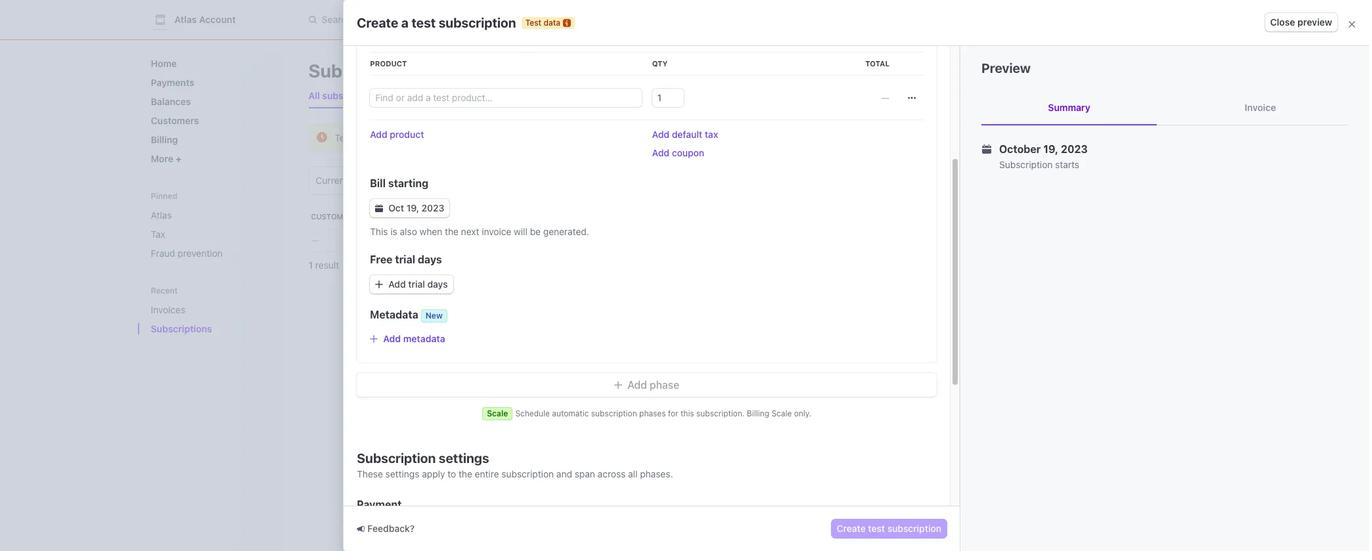 Task type: describe. For each thing, give the bounding box(es) containing it.
1 horizontal spatial test
[[633, 132, 650, 143]]

0 horizontal spatial —
[[311, 235, 319, 246]]

invoice link
[[1173, 91, 1348, 125]]

qty
[[652, 59, 668, 68]]

svg image for add phase
[[614, 381, 622, 389]]

metadata
[[403, 333, 445, 344]]

0 vertical spatial and
[[429, 132, 445, 143]]

all
[[628, 468, 638, 480]]

fraud prevention
[[151, 248, 223, 259]]

pinned
[[151, 191, 177, 201]]

apply
[[422, 468, 445, 480]]

tab list containing summary
[[982, 91, 1348, 125]]

1 scale from the left
[[487, 409, 508, 419]]

starting
[[388, 177, 429, 189]]

add product button
[[370, 128, 424, 141]]

home
[[151, 58, 177, 69]]

filter
[[935, 65, 957, 76]]

add trial days button
[[370, 275, 453, 294]]

starts
[[1055, 159, 1080, 170]]

payments link
[[146, 72, 272, 93]]

billing inside "core navigation links" element
[[151, 134, 178, 145]]

product
[[370, 59, 407, 68]]

export
[[985, 65, 1014, 76]]

test clocks
[[401, 90, 450, 101]]

2 vertical spatial test
[[335, 132, 353, 143]]

across
[[598, 468, 626, 480]]

recent
[[151, 286, 178, 296]]

default
[[672, 129, 702, 140]]

also
[[400, 226, 417, 237]]

test clocks link
[[633, 132, 681, 143]]

days for add trial days
[[427, 279, 448, 290]]

add for add coupon
[[652, 147, 670, 158]]

add product
[[370, 129, 424, 140]]

subscriptions
[[322, 90, 382, 101]]

the inside subscription settings these settings apply to the entire subscription and span across all phases.
[[459, 468, 472, 480]]

clocks inside tab list
[[422, 90, 450, 101]]

subscription inside october 19, 2023 subscription starts
[[999, 159, 1053, 170]]

test inside "button"
[[868, 523, 885, 534]]

current button
[[308, 167, 592, 194]]

customers link
[[146, 110, 272, 131]]

1 horizontal spatial billing
[[747, 409, 769, 419]]

close
[[1270, 16, 1295, 28]]

subscription settings these settings apply to the entire subscription and span across all phases.
[[357, 451, 673, 480]]

fraud
[[151, 248, 175, 259]]

atlas account
[[174, 14, 236, 25]]

october
[[999, 143, 1041, 155]]

integrations
[[376, 132, 427, 143]]

data
[[544, 17, 561, 27]]

span
[[575, 468, 595, 480]]

trial for free
[[395, 254, 415, 265]]

scenarios
[[513, 132, 554, 143]]

current
[[316, 175, 348, 186]]

data
[[685, 41, 703, 49]]

add coupon
[[652, 147, 704, 158]]

this is also when the next invoice will be generated.
[[370, 226, 589, 237]]

bill
[[370, 177, 386, 189]]

payment
[[357, 499, 402, 511]]

total
[[865, 59, 890, 68]]

your
[[355, 132, 374, 143]]

Search search field
[[301, 8, 671, 32]]

atlas link
[[146, 204, 272, 226]]

preview
[[982, 60, 1031, 76]]

19, for october
[[1043, 143, 1059, 155]]

subscription inside "button"
[[887, 523, 942, 534]]

tax link
[[146, 223, 272, 245]]

and inside subscription settings these settings apply to the entire subscription and span across all phases.
[[556, 468, 572, 480]]

billing
[[486, 132, 511, 143]]

test clocks link
[[396, 87, 456, 105]]

feedback? button
[[357, 522, 415, 535]]

tax
[[705, 129, 718, 140]]

automatic
[[552, 409, 589, 419]]

2023 for october
[[1061, 143, 1088, 155]]

account
[[199, 14, 236, 25]]

customers
[[151, 115, 199, 126]]

oct
[[388, 202, 404, 214]]

Find or add a test product… text field
[[370, 89, 642, 107]]

svg image for filter
[[922, 67, 930, 75]]

create a test subscription
[[357, 15, 516, 30]]

subscription.
[[696, 409, 745, 419]]

svg image for oct 19, 2023
[[375, 204, 383, 212]]

0 vertical spatial settings
[[439, 451, 489, 466]]

.
[[681, 132, 683, 143]]

add for add phase
[[628, 379, 647, 391]]

2 scale from the left
[[772, 409, 792, 419]]

atlas for atlas
[[151, 210, 172, 221]]

1 result
[[308, 260, 339, 271]]

feedback?
[[367, 523, 415, 534]]

add for add product
[[370, 129, 387, 140]]

billing link
[[146, 129, 272, 150]]

add coupon button
[[652, 147, 704, 160]]

to
[[448, 468, 456, 480]]

phase
[[650, 379, 679, 391]]

add for add trial days
[[388, 279, 406, 290]]

new
[[426, 311, 443, 321]]

0 vertical spatial test
[[412, 15, 436, 30]]

export button
[[968, 62, 1019, 80]]

test for test clocks
[[401, 90, 420, 101]]

will
[[514, 226, 528, 237]]

balances link
[[146, 91, 272, 112]]

all subscriptions link
[[303, 87, 388, 105]]



Task type: locate. For each thing, give the bounding box(es) containing it.
add down free trial days
[[388, 279, 406, 290]]

subscription
[[999, 159, 1053, 170], [357, 451, 436, 466]]

1 horizontal spatial —
[[882, 92, 890, 103]]

create
[[357, 15, 398, 30], [837, 523, 866, 534]]

0 vertical spatial subscriptions
[[308, 60, 428, 81]]

subscription
[[439, 15, 516, 30], [591, 409, 637, 419], [502, 468, 554, 480], [887, 523, 942, 534]]

2023 up when
[[422, 202, 444, 214]]

19,
[[1043, 143, 1059, 155], [407, 202, 419, 214]]

2 horizontal spatial test
[[525, 17, 542, 27]]

days for free trial days
[[418, 254, 442, 265]]

subscriptions down the invoices
[[151, 323, 212, 334]]

0 vertical spatial 2023
[[1061, 143, 1088, 155]]

1 vertical spatial 2023
[[422, 202, 444, 214]]

add left the phase
[[628, 379, 647, 391]]

days up add trial days
[[418, 254, 442, 265]]

0 vertical spatial the
[[445, 226, 459, 237]]

1 horizontal spatial subscription
[[999, 159, 1053, 170]]

1 horizontal spatial create
[[837, 523, 866, 534]]

tab list
[[303, 84, 1169, 108], [982, 91, 1348, 125]]

19, inside button
[[407, 202, 419, 214]]

19, up starts
[[1043, 143, 1059, 155]]

test for test data
[[525, 17, 542, 27]]

scale left schedule
[[487, 409, 508, 419]]

these
[[357, 468, 383, 480]]

test left the your
[[335, 132, 353, 143]]

simulate
[[448, 132, 483, 143]]

time
[[592, 132, 611, 143]]

None text field
[[652, 89, 684, 107]]

pinned element
[[146, 204, 272, 264]]

svg image left oct
[[375, 204, 383, 212]]

add metadata button
[[370, 333, 445, 344]]

0 vertical spatial subscription
[[999, 159, 1053, 170]]

the left next
[[445, 226, 459, 237]]

settings up to
[[439, 451, 489, 466]]

trial right free
[[395, 254, 415, 265]]

1 vertical spatial settings
[[385, 468, 419, 480]]

svg image inside filter 'popup button'
[[922, 67, 930, 75]]

days up new
[[427, 279, 448, 290]]

subscription inside subscription settings these settings apply to the entire subscription and span across all phases.
[[357, 451, 436, 466]]

1 vertical spatial subscription
[[357, 451, 436, 466]]

1 vertical spatial 19,
[[407, 202, 419, 214]]

add inside add product button
[[370, 129, 387, 140]]

result
[[315, 260, 339, 271]]

1 vertical spatial test
[[633, 132, 650, 143]]

0 vertical spatial clocks
[[422, 90, 450, 101]]

create test subscription
[[837, 523, 942, 534]]

settings
[[439, 451, 489, 466], [385, 468, 419, 480]]

1 horizontal spatial 19,
[[1043, 143, 1059, 155]]

recent element
[[138, 299, 282, 340]]

scale left only.
[[772, 409, 792, 419]]

current tab list
[[308, 167, 1169, 194]]

0 horizontal spatial and
[[429, 132, 445, 143]]

subscriptions
[[308, 60, 428, 81], [151, 323, 212, 334]]

0 vertical spatial atlas
[[174, 14, 197, 25]]

0 vertical spatial days
[[418, 254, 442, 265]]

0 horizontal spatial atlas
[[151, 210, 172, 221]]

trial inside button
[[408, 279, 425, 290]]

metadata
[[370, 309, 418, 321]]

test
[[412, 15, 436, 30], [633, 132, 650, 143], [868, 523, 885, 534]]

add left product
[[370, 129, 387, 140]]

all subscriptions
[[308, 90, 382, 101]]

subscriptions inside recent element
[[151, 323, 212, 334]]

0 vertical spatial billing
[[151, 134, 178, 145]]

0 horizontal spatial subscriptions
[[151, 323, 212, 334]]

1 horizontal spatial test
[[401, 90, 420, 101]]

recent navigation links element
[[138, 285, 282, 340]]

2023 inside october 19, 2023 subscription starts
[[1061, 143, 1088, 155]]

billing up more on the top
[[151, 134, 178, 145]]

clocks up product
[[422, 90, 450, 101]]

svg image left filter at the top right of the page
[[922, 67, 930, 75]]

summary link
[[982, 91, 1157, 125]]

— left svg image
[[882, 92, 890, 103]]

trial
[[395, 254, 415, 265], [408, 279, 425, 290]]

pinned navigation links element
[[146, 191, 272, 264]]

add trial days
[[388, 279, 448, 290]]

0 horizontal spatial 19,
[[407, 202, 419, 214]]

1 horizontal spatial 2023
[[1061, 143, 1088, 155]]

atlas for atlas account
[[174, 14, 197, 25]]

add for add metadata
[[383, 333, 401, 344]]

1 horizontal spatial settings
[[439, 451, 489, 466]]

0 vertical spatial 19,
[[1043, 143, 1059, 155]]

1 horizontal spatial clocks
[[653, 132, 681, 143]]

trial down free trial days
[[408, 279, 425, 290]]

be
[[530, 226, 541, 237]]

oct 19, 2023 button
[[370, 199, 450, 217]]

19, right oct
[[407, 202, 419, 214]]

0 horizontal spatial 2023
[[422, 202, 444, 214]]

atlas inside button
[[174, 14, 197, 25]]

invoices
[[151, 304, 185, 315]]

1 vertical spatial the
[[459, 468, 472, 480]]

0 horizontal spatial test
[[335, 132, 353, 143]]

1 vertical spatial billing
[[747, 409, 769, 419]]

svg image inside add trial days button
[[375, 281, 383, 288]]

settings left apply
[[385, 468, 419, 480]]

2 vertical spatial test
[[868, 523, 885, 534]]

1 vertical spatial trial
[[408, 279, 425, 290]]

schedule
[[515, 409, 550, 419]]

create test subscription button
[[832, 520, 947, 538]]

test your integrations and simulate billing scenarios through time with test clocks .
[[335, 132, 683, 143]]

billing right subscription.
[[747, 409, 769, 419]]

through
[[557, 132, 590, 143]]

tab list containing all subscriptions
[[303, 84, 1169, 108]]

2023 for oct
[[422, 202, 444, 214]]

2023 inside button
[[422, 202, 444, 214]]

invoice
[[1245, 102, 1276, 113]]

1 vertical spatial subscriptions
[[151, 323, 212, 334]]

add metadata
[[383, 333, 445, 344]]

0 horizontal spatial billing
[[151, 134, 178, 145]]

phases.
[[640, 468, 673, 480]]

add left the '.'
[[652, 129, 670, 140]]

atlas left "account"
[[174, 14, 197, 25]]

1 vertical spatial test
[[401, 90, 420, 101]]

add phase button
[[357, 373, 937, 397]]

invoice
[[482, 226, 511, 237]]

1 horizontal spatial scale
[[772, 409, 792, 419]]

coupon
[[672, 147, 704, 158]]

0 vertical spatial test
[[525, 17, 542, 27]]

test left the data
[[525, 17, 542, 27]]

fraud prevention link
[[146, 242, 272, 264]]

add inside add phase button
[[628, 379, 647, 391]]

tax
[[151, 229, 165, 240]]

add inside add coupon button
[[652, 147, 670, 158]]

balances
[[151, 96, 191, 107]]

2 horizontal spatial test
[[868, 523, 885, 534]]

close preview
[[1270, 16, 1332, 28]]

the right to
[[459, 468, 472, 480]]

1 vertical spatial atlas
[[151, 210, 172, 221]]

subscription inside subscription settings these settings apply to the entire subscription and span across all phases.
[[502, 468, 554, 480]]

atlas
[[174, 14, 197, 25], [151, 210, 172, 221]]

subscription up the these
[[357, 451, 436, 466]]

test data
[[525, 17, 561, 27]]

clocks
[[422, 90, 450, 101], [653, 132, 681, 143]]

19, inside october 19, 2023 subscription starts
[[1043, 143, 1059, 155]]

svg image right "export"
[[1030, 67, 1038, 75]]

0 horizontal spatial scale
[[487, 409, 508, 419]]

when
[[420, 226, 442, 237]]

svg image
[[908, 94, 916, 102]]

add
[[370, 129, 387, 140], [652, 129, 670, 140], [652, 147, 670, 158], [388, 279, 406, 290], [383, 333, 401, 344], [628, 379, 647, 391]]

add inside add default tax button
[[652, 129, 670, 140]]

1 horizontal spatial and
[[556, 468, 572, 480]]

svg image inside oct 19, 2023 button
[[375, 204, 383, 212]]

the
[[445, 226, 459, 237], [459, 468, 472, 480]]

test inside tab list
[[401, 90, 420, 101]]

0 horizontal spatial clocks
[[422, 90, 450, 101]]

and left span
[[556, 468, 572, 480]]

add down test clocks link
[[652, 147, 670, 158]]

core navigation links element
[[146, 53, 272, 170]]

add default tax button
[[652, 128, 718, 141]]

0 horizontal spatial settings
[[385, 468, 419, 480]]

1 vertical spatial days
[[427, 279, 448, 290]]

add inside add trial days button
[[388, 279, 406, 290]]

free trial days
[[370, 254, 442, 265]]

more
[[151, 153, 176, 164]]

svg image left add phase at the bottom left of page
[[614, 381, 622, 389]]

create for create test subscription
[[837, 523, 866, 534]]

19, for oct
[[407, 202, 419, 214]]

trial for add
[[408, 279, 425, 290]]

subscription down october
[[999, 159, 1053, 170]]

customer
[[311, 212, 352, 221]]

prevention
[[178, 248, 223, 259]]

0 vertical spatial create
[[357, 15, 398, 30]]

svg image down free
[[375, 281, 383, 288]]

0 horizontal spatial create
[[357, 15, 398, 30]]

schedule automatic subscription phases for this subscription. billing scale only.
[[515, 409, 811, 419]]

next
[[461, 226, 479, 237]]

create inside "button"
[[837, 523, 866, 534]]

product
[[390, 129, 424, 140]]

1 vertical spatial and
[[556, 468, 572, 480]]

0 vertical spatial trial
[[395, 254, 415, 265]]

entire
[[475, 468, 499, 480]]

svg image inside add phase button
[[614, 381, 622, 389]]

1 horizontal spatial atlas
[[174, 14, 197, 25]]

add for add default tax
[[652, 129, 670, 140]]

create for create a test subscription
[[357, 15, 398, 30]]

generated.
[[543, 226, 589, 237]]

— link
[[308, 229, 617, 252]]

atlas down "pinned"
[[151, 210, 172, 221]]

days inside button
[[427, 279, 448, 290]]

1 vertical spatial create
[[837, 523, 866, 534]]

more button
[[146, 148, 272, 170]]

add down metadata
[[383, 333, 401, 344]]

summary
[[1048, 102, 1090, 113]]

bill  starting
[[370, 177, 429, 189]]

1 vertical spatial clocks
[[653, 132, 681, 143]]

1 horizontal spatial subscriptions
[[308, 60, 428, 81]]

subscriptions up "subscriptions"
[[308, 60, 428, 81]]

and left simulate
[[429, 132, 445, 143]]

1 vertical spatial —
[[311, 235, 319, 246]]

a
[[401, 15, 409, 30]]

all
[[308, 90, 320, 101]]

svg image
[[922, 67, 930, 75], [1030, 67, 1038, 75], [375, 204, 383, 212], [375, 281, 383, 288], [614, 381, 622, 389]]

2023 up starts
[[1061, 143, 1088, 155]]

0 vertical spatial —
[[882, 92, 890, 103]]

2023
[[1061, 143, 1088, 155], [422, 202, 444, 214]]

payments
[[151, 77, 194, 88]]

svg image for add trial days
[[375, 281, 383, 288]]

test
[[666, 41, 684, 49]]

free
[[370, 254, 393, 265]]

search
[[322, 14, 352, 25]]

oct 19, 2023
[[388, 202, 444, 214]]

add default tax
[[652, 129, 718, 140]]

test down product
[[401, 90, 420, 101]]

0 horizontal spatial test
[[412, 15, 436, 30]]

clocks up add coupon
[[653, 132, 681, 143]]

atlas inside pinned element
[[151, 210, 172, 221]]

phases
[[639, 409, 666, 419]]

0 horizontal spatial subscription
[[357, 451, 436, 466]]

— up 1
[[311, 235, 319, 246]]

test data
[[666, 41, 703, 49]]

—
[[882, 92, 890, 103], [311, 235, 319, 246]]



Task type: vqa. For each thing, say whether or not it's contained in the screenshot.
leftmost CLOCKS
yes



